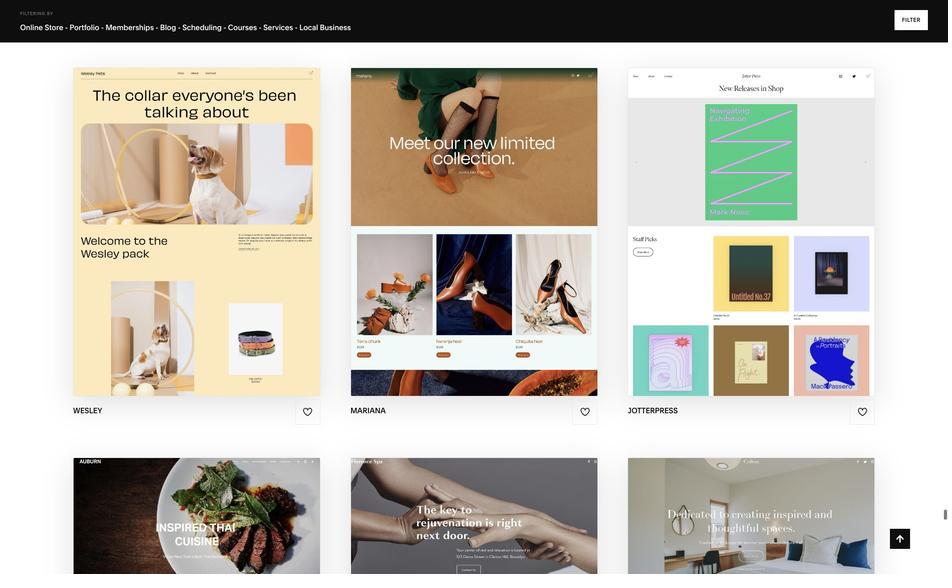 Task type: locate. For each thing, give the bounding box(es) containing it.
start for preview mariana
[[420, 214, 448, 225]]

1 vertical spatial colton
[[754, 537, 791, 548]]

0 vertical spatial florence
[[473, 520, 521, 530]]

with for florence
[[448, 520, 471, 530]]

preview colton
[[712, 537, 791, 548]]

florence
[[473, 520, 521, 530], [472, 537, 519, 548]]

2 vertical spatial jotterpress
[[628, 406, 678, 415]]

start with wesley
[[146, 214, 237, 225]]

wesley inside button
[[201, 214, 237, 225]]

start with jotterpress button
[[688, 207, 815, 232]]

start inside 'start with wesley' button
[[146, 214, 174, 225]]

0 vertical spatial mariana
[[475, 214, 519, 225]]

preview down start with mariana
[[431, 232, 471, 243]]

with up preview colton
[[730, 520, 754, 530]]

- right portfolio
[[101, 23, 104, 32]]

start for preview wesley
[[146, 214, 174, 225]]

business
[[320, 23, 351, 32]]

0 vertical spatial jotterpress
[[743, 214, 805, 225]]

portfolio
[[70, 23, 99, 32]]

florence up preview florence
[[473, 520, 521, 530]]

with for mariana
[[450, 214, 473, 225]]

preview down start with colton
[[712, 537, 752, 548]]

- left blog
[[156, 23, 158, 32]]

filter button
[[895, 10, 928, 30]]

5 - from the left
[[224, 23, 226, 32]]

start with colton
[[701, 520, 793, 530]]

start with florence
[[418, 520, 521, 530]]

florence inside start with florence button
[[473, 520, 521, 530]]

filter
[[902, 16, 921, 23]]

2 vertical spatial mariana
[[351, 406, 386, 415]]

with
[[176, 214, 199, 225], [450, 214, 473, 225], [718, 214, 741, 225], [448, 520, 471, 530], [730, 520, 754, 530]]

with up preview mariana
[[450, 214, 473, 225]]

with up preview wesley on the top left of page
[[176, 214, 199, 225]]

1 vertical spatial jotterpress
[[742, 232, 804, 243]]

preview inside "preview mariana" link
[[431, 232, 471, 243]]

preview for preview mariana
[[431, 232, 471, 243]]

remove loam from your favorites list image
[[303, 17, 313, 27]]

colton inside "button"
[[756, 520, 793, 530]]

colton up preview colton
[[756, 520, 793, 530]]

preview down start with wesley
[[158, 232, 198, 243]]

florence image
[[351, 458, 597, 575]]

add mariana to your favorites list image
[[580, 407, 590, 418]]

mariana image
[[351, 68, 597, 397]]

mariana
[[475, 214, 519, 225], [473, 232, 517, 243], [351, 406, 386, 415]]

with up 'preview jotterpress'
[[718, 214, 741, 225]]

filtering by
[[20, 11, 53, 16]]

with for jotterpress
[[718, 214, 741, 225]]

- left courses on the left top of page
[[224, 23, 226, 32]]

- left local
[[295, 23, 298, 32]]

colton down start with colton
[[754, 537, 791, 548]]

start with mariana
[[420, 214, 519, 225]]

mariana inside start with mariana button
[[475, 214, 519, 225]]

preview mariana link
[[431, 225, 517, 250]]

-
[[65, 23, 68, 32], [101, 23, 104, 32], [156, 23, 158, 32], [178, 23, 181, 32], [224, 23, 226, 32], [259, 23, 262, 32], [295, 23, 298, 32]]

- right store
[[65, 23, 68, 32]]

0 vertical spatial wesley
[[201, 214, 237, 225]]

- right courses on the left top of page
[[259, 23, 262, 32]]

jotterpress image
[[628, 68, 875, 397]]

back to top image
[[895, 535, 905, 545]]

preview for preview colton
[[712, 537, 752, 548]]

0 vertical spatial colton
[[756, 520, 793, 530]]

by
[[47, 11, 53, 16]]

with up preview florence
[[448, 520, 471, 530]]

1 vertical spatial mariana
[[473, 232, 517, 243]]

preview inside preview colton link
[[712, 537, 752, 548]]

start
[[146, 214, 174, 225], [420, 214, 448, 225], [688, 214, 716, 225], [418, 520, 446, 530], [701, 520, 728, 530]]

jotterpress
[[743, 214, 805, 225], [742, 232, 804, 243], [628, 406, 678, 415]]

start for preview colton
[[701, 520, 728, 530]]

- right blog
[[178, 23, 181, 32]]

preview jotterpress link
[[700, 225, 804, 250]]

start with florence button
[[418, 512, 530, 538]]

preview inside preview wesley link
[[158, 232, 198, 243]]

6 - from the left
[[259, 23, 262, 32]]

colton
[[756, 520, 793, 530], [754, 537, 791, 548]]

auburn image
[[74, 458, 320, 575]]

start inside start with colton "button"
[[701, 520, 728, 530]]

start inside start with mariana button
[[420, 214, 448, 225]]

start for preview jotterpress
[[688, 214, 716, 225]]

florence down the start with florence
[[472, 537, 519, 548]]

start inside "start with jotterpress" button
[[688, 214, 716, 225]]

mariana inside "preview mariana" link
[[473, 232, 517, 243]]

with inside "button"
[[730, 520, 754, 530]]

preview down the start with florence
[[429, 537, 469, 548]]

preview inside preview florence link
[[429, 537, 469, 548]]

services
[[263, 23, 293, 32]]

colton image
[[628, 458, 875, 575]]

wesley
[[201, 214, 237, 225], [200, 232, 236, 243], [73, 406, 102, 415]]

store
[[45, 23, 63, 32]]

preview wesley
[[158, 232, 236, 243]]

start with mariana button
[[420, 207, 528, 232]]

1 - from the left
[[65, 23, 68, 32]]

2 vertical spatial wesley
[[73, 406, 102, 415]]

preview down start with jotterpress
[[700, 232, 740, 243]]

preview
[[158, 232, 198, 243], [431, 232, 471, 243], [700, 232, 740, 243], [429, 537, 469, 548], [712, 537, 752, 548]]

preview inside preview jotterpress link
[[700, 232, 740, 243]]

1 vertical spatial florence
[[472, 537, 519, 548]]

online
[[20, 23, 43, 32]]

start inside start with florence button
[[418, 520, 446, 530]]



Task type: describe. For each thing, give the bounding box(es) containing it.
florence inside preview florence link
[[472, 537, 519, 548]]

start with wesley button
[[146, 207, 247, 232]]

wesley image
[[74, 68, 320, 397]]

loam
[[73, 16, 95, 25]]

7 - from the left
[[295, 23, 298, 32]]

with for wesley
[[176, 214, 199, 225]]

memberships
[[106, 23, 154, 32]]

preview jotterpress
[[700, 232, 804, 243]]

jotterpress inside button
[[743, 214, 805, 225]]

2 - from the left
[[101, 23, 104, 32]]

blog
[[160, 23, 176, 32]]

start with colton button
[[701, 512, 803, 538]]

preview florence
[[429, 537, 519, 548]]

add wesley to your favorites list image
[[303, 407, 313, 418]]

courses
[[228, 23, 257, 32]]

preview mariana
[[431, 232, 517, 243]]

start with jotterpress
[[688, 214, 805, 225]]

3 - from the left
[[156, 23, 158, 32]]

preview wesley link
[[158, 225, 236, 250]]

preview for preview jotterpress
[[700, 232, 740, 243]]

preview colton link
[[712, 530, 791, 555]]

scheduling
[[182, 23, 222, 32]]

preview for preview florence
[[429, 537, 469, 548]]

local
[[299, 23, 318, 32]]

add jotterpress to your favorites list image
[[858, 407, 868, 418]]

with for colton
[[730, 520, 754, 530]]

preview for preview wesley
[[158, 232, 198, 243]]

4 - from the left
[[178, 23, 181, 32]]

1 vertical spatial wesley
[[200, 232, 236, 243]]

filtering
[[20, 11, 45, 16]]

start for preview florence
[[418, 520, 446, 530]]

preview florence link
[[429, 530, 519, 555]]

online store - portfolio - memberships - blog - scheduling - courses - services - local business
[[20, 23, 351, 32]]



Task type: vqa. For each thing, say whether or not it's contained in the screenshot.
the bottom of
no



